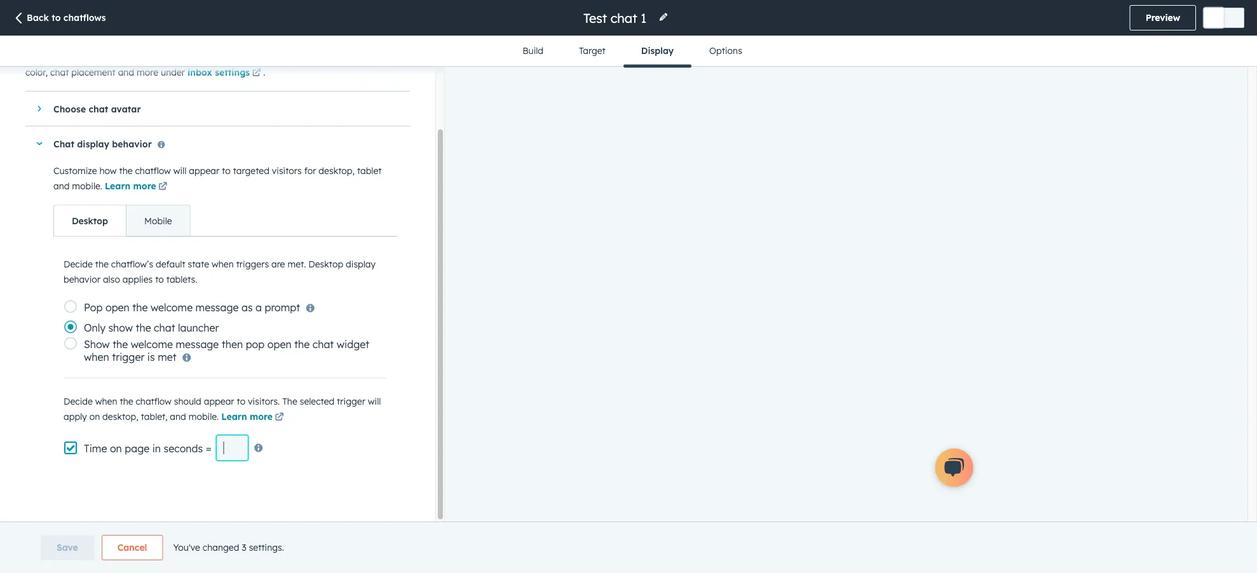 Task type: describe. For each thing, give the bounding box(es) containing it.
choose
[[53, 103, 86, 114]]

how
[[99, 165, 117, 176]]

choose chat avatar
[[53, 103, 141, 114]]

default
[[156, 258, 185, 269]]

cancel button
[[102, 535, 163, 561]]

display inside 'dropdown button'
[[77, 138, 109, 149]]

save
[[57, 542, 78, 553]]

visitors.
[[248, 396, 280, 407]]

more inside customize the chat heading, chat display behavior, and timing controls. manage the accent color, chat placement and more under
[[137, 66, 158, 78]]

time
[[84, 442, 107, 455]]

to inside decide the chatflow's default state when triggers are met. desktop display behavior also applies to tablets.
[[155, 274, 164, 285]]

link opens in a new window image inside inbox settings link
[[252, 69, 261, 78]]

decide the chatflow's default state when triggers are met. desktop display behavior also applies to tablets.
[[64, 258, 376, 285]]

the inside customize how the chatflow will appear to targeted visitors for desktop, tablet and mobile.
[[119, 165, 133, 176]]

changed
[[203, 542, 239, 553]]

pop open the welcome message as a prompt
[[84, 301, 300, 314]]

pop
[[246, 338, 265, 350]]

display
[[641, 45, 674, 56]]

chatflow for will
[[135, 165, 171, 176]]

learn more link for should
[[221, 410, 286, 425]]

chatflows
[[63, 12, 106, 23]]

show the welcome message then pop open the chat widget when trigger is met
[[84, 338, 369, 363]]

build button
[[505, 36, 561, 66]]

only
[[84, 321, 105, 334]]

target button
[[561, 36, 623, 66]]

for
[[304, 165, 316, 176]]

mobile. inside customize how the chatflow will appear to targeted visitors for desktop, tablet and mobile.
[[72, 180, 102, 192]]

should
[[174, 396, 201, 407]]

back
[[27, 12, 49, 23]]

launcher
[[178, 321, 219, 334]]

will inside customize how the chatflow will appear to targeted visitors for desktop, tablet and mobile.
[[173, 165, 186, 176]]

target
[[579, 45, 606, 56]]

accent
[[380, 51, 409, 62]]

caret image for chat display behavior 'dropdown button'
[[36, 142, 43, 145]]

a
[[255, 301, 262, 314]]

page
[[125, 442, 150, 455]]

behavior inside decide the chatflow's default state when triggers are met. desktop display behavior also applies to tablets.
[[64, 274, 100, 285]]

back to chatflows
[[27, 12, 106, 23]]

the inside decide when the chatflow should appear to visitors. the selected trigger will apply on desktop, tablet, and mobile.
[[120, 396, 133, 407]]

save button
[[41, 535, 94, 561]]

desktop inside decide the chatflow's default state when triggers are met. desktop display behavior also applies to tablets.
[[308, 258, 343, 269]]

settings
[[215, 66, 250, 78]]

back to chatflows button
[[13, 12, 106, 26]]

state
[[188, 258, 209, 269]]

behavior,
[[201, 51, 239, 62]]

trigger inside show the welcome message then pop open the chat widget when trigger is met
[[112, 350, 145, 363]]

tablet,
[[141, 411, 167, 422]]

learn for will
[[105, 180, 130, 192]]

customize the chat heading, chat display behavior, and timing controls. manage the accent color, chat placement and more under
[[25, 51, 409, 78]]

desktop, inside decide when the chatflow should appear to visitors. the selected trigger will apply on desktop, tablet, and mobile.
[[102, 411, 138, 422]]

time on page in seconds =
[[84, 442, 211, 455]]

options
[[709, 45, 742, 56]]

build
[[522, 45, 543, 56]]

in
[[152, 442, 161, 455]]

link opens in a new window image for visitors.
[[275, 410, 284, 425]]

3
[[242, 542, 246, 553]]

tab panel containing pop open the welcome message as a prompt
[[53, 236, 397, 471]]

timing
[[260, 51, 287, 62]]

customize for color,
[[25, 51, 69, 62]]

prompt
[[265, 301, 300, 314]]

0 vertical spatial welcome
[[151, 301, 193, 314]]

chatflow's
[[111, 258, 153, 269]]

appear for should
[[204, 396, 234, 407]]

to inside customize how the chatflow will appear to targeted visitors for desktop, tablet and mobile.
[[222, 165, 231, 176]]

customize how the chatflow will appear to targeted visitors for desktop, tablet and mobile.
[[53, 165, 382, 192]]

appear for will
[[189, 165, 219, 176]]

chat inside dropdown button
[[89, 103, 108, 114]]

link opens in a new window image
[[158, 183, 167, 192]]

visitors
[[272, 165, 302, 176]]

are
[[271, 258, 285, 269]]

selected
[[300, 396, 334, 407]]

link opens in a new window image for targeted
[[158, 180, 167, 195]]

more for will
[[133, 180, 156, 192]]

the
[[282, 396, 297, 407]]

the inside decide the chatflow's default state when triggers are met. desktop display behavior also applies to tablets.
[[95, 258, 109, 269]]

heading,
[[108, 51, 145, 62]]

when inside decide the chatflow's default state when triggers are met. desktop display behavior also applies to tablets.
[[212, 258, 234, 269]]

targeted
[[233, 165, 269, 176]]

will inside decide when the chatflow should appear to visitors. the selected trigger will apply on desktop, tablet, and mobile.
[[368, 396, 381, 407]]

avatar
[[111, 103, 141, 114]]

chat up placement
[[87, 51, 106, 62]]

mobile link
[[126, 206, 190, 236]]

mobile
[[144, 215, 172, 226]]

as
[[241, 301, 253, 314]]

preview button
[[1130, 5, 1196, 31]]

behavior inside chat display behavior 'dropdown button'
[[112, 138, 152, 149]]

chat display behavior button
[[25, 126, 397, 161]]

met.
[[288, 258, 306, 269]]

settings.
[[249, 542, 284, 553]]



Task type: locate. For each thing, give the bounding box(es) containing it.
0 vertical spatial when
[[212, 258, 234, 269]]

chatflow up link opens in a new window image
[[135, 165, 171, 176]]

0 vertical spatial behavior
[[112, 138, 152, 149]]

0 vertical spatial mobile.
[[72, 180, 102, 192]]

when up time
[[95, 396, 117, 407]]

1 vertical spatial will
[[368, 396, 381, 407]]

behavior
[[112, 138, 152, 149], [64, 274, 100, 285]]

decide
[[64, 258, 93, 269], [64, 396, 93, 407]]

1 vertical spatial learn more link
[[221, 410, 286, 425]]

chat up met on the left bottom
[[154, 321, 175, 334]]

desktop, inside customize how the chatflow will appear to targeted visitors for desktop, tablet and mobile.
[[319, 165, 355, 176]]

welcome down only show the chat launcher
[[131, 338, 173, 350]]

1 horizontal spatial learn more
[[221, 411, 273, 422]]

1 vertical spatial open
[[267, 338, 291, 350]]

apply
[[64, 411, 87, 422]]

will right "selected"
[[368, 396, 381, 407]]

appear
[[189, 165, 219, 176], [204, 396, 234, 407]]

=
[[206, 442, 211, 455]]

welcome
[[151, 301, 193, 314], [131, 338, 173, 350]]

1 horizontal spatial display
[[168, 51, 198, 62]]

show
[[108, 321, 133, 334]]

appear inside decide when the chatflow should appear to visitors. the selected trigger will apply on desktop, tablet, and mobile.
[[204, 396, 234, 407]]

caret image
[[38, 105, 41, 112], [36, 142, 43, 145]]

display
[[168, 51, 198, 62], [77, 138, 109, 149], [346, 258, 376, 269]]

message inside show the welcome message then pop open the chat widget when trigger is met
[[176, 338, 219, 350]]

0 horizontal spatial mobile.
[[72, 180, 102, 192]]

chat up under in the top of the page
[[147, 51, 166, 62]]

will down chat display behavior 'dropdown button'
[[173, 165, 186, 176]]

None field
[[582, 9, 651, 26]]

color,
[[25, 66, 48, 78]]

0 vertical spatial trigger
[[112, 350, 145, 363]]

0 horizontal spatial learn more link
[[105, 180, 170, 195]]

the down prompt
[[294, 338, 310, 350]]

2 vertical spatial more
[[250, 411, 273, 422]]

1 decide from the top
[[64, 258, 93, 269]]

placement
[[71, 66, 116, 78]]

learn more for should
[[221, 411, 273, 422]]

when
[[212, 258, 234, 269], [84, 350, 109, 363], [95, 396, 117, 407]]

2 horizontal spatial display
[[346, 258, 376, 269]]

1 vertical spatial learn more
[[221, 411, 273, 422]]

0 horizontal spatial display
[[77, 138, 109, 149]]

1 vertical spatial more
[[133, 180, 156, 192]]

decide for decide when the chatflow should appear to visitors. the selected trigger will apply on desktop, tablet, and mobile.
[[64, 396, 93, 407]]

caret image inside choose chat avatar dropdown button
[[38, 105, 41, 112]]

desktop right met.
[[308, 258, 343, 269]]

to right the back
[[52, 12, 61, 23]]

0 vertical spatial customize
[[25, 51, 69, 62]]

0 horizontal spatial desktop
[[72, 215, 108, 226]]

is
[[147, 350, 155, 363]]

learn
[[105, 180, 130, 192], [221, 411, 247, 422]]

and down should
[[170, 411, 186, 422]]

chat left widget
[[313, 338, 334, 350]]

preview
[[1146, 12, 1180, 23]]

customize inside customize the chat heading, chat display behavior, and timing controls. manage the accent color, chat placement and more under
[[25, 51, 69, 62]]

decide when the chatflow should appear to visitors. the selected trigger will apply on desktop, tablet, and mobile.
[[64, 396, 381, 422]]

cancel
[[117, 542, 147, 553]]

controls.
[[290, 51, 325, 62]]

inbox
[[187, 66, 212, 78]]

to inside decide when the chatflow should appear to visitors. the selected trigger will apply on desktop, tablet, and mobile.
[[237, 396, 245, 407]]

behavior down avatar
[[112, 138, 152, 149]]

2 vertical spatial when
[[95, 396, 117, 407]]

tablets.
[[166, 274, 197, 285]]

the right how
[[119, 165, 133, 176]]

applies
[[123, 274, 153, 285]]

navigation
[[505, 36, 760, 68]]

also
[[103, 274, 120, 285]]

0 horizontal spatial open
[[105, 301, 130, 314]]

0 vertical spatial learn more link
[[105, 180, 170, 195]]

and inside decide when the chatflow should appear to visitors. the selected trigger will apply on desktop, tablet, and mobile.
[[170, 411, 186, 422]]

the right show
[[136, 321, 151, 334]]

1 vertical spatial trigger
[[337, 396, 365, 407]]

learn more down how
[[105, 180, 156, 192]]

chat inside show the welcome message then pop open the chat widget when trigger is met
[[313, 338, 334, 350]]

options button
[[691, 36, 760, 66]]

chatflow
[[135, 165, 171, 176], [136, 396, 171, 407]]

1 horizontal spatial behavior
[[112, 138, 152, 149]]

1 vertical spatial mobile.
[[189, 411, 219, 422]]

0 horizontal spatial on
[[89, 411, 100, 422]]

0 vertical spatial display
[[168, 51, 198, 62]]

chat left avatar
[[89, 103, 108, 114]]

and up settings
[[242, 51, 258, 62]]

and down heading,
[[118, 66, 134, 78]]

decide down desktop link
[[64, 258, 93, 269]]

to
[[52, 12, 61, 23], [222, 165, 231, 176], [155, 274, 164, 285], [237, 396, 245, 407]]

open
[[105, 301, 130, 314], [267, 338, 291, 350]]

to inside back to chatflows button
[[52, 12, 61, 23]]

0 horizontal spatial trigger
[[112, 350, 145, 363]]

1 horizontal spatial open
[[267, 338, 291, 350]]

1 vertical spatial when
[[84, 350, 109, 363]]

more left under in the top of the page
[[137, 66, 158, 78]]

open right pop
[[267, 338, 291, 350]]

mobile. down how
[[72, 180, 102, 192]]

1 vertical spatial display
[[77, 138, 109, 149]]

inbox settings
[[187, 66, 250, 78]]

0 vertical spatial appear
[[189, 165, 219, 176]]

desktop
[[72, 215, 108, 226], [308, 258, 343, 269]]

under
[[161, 66, 185, 78]]

0 vertical spatial desktop
[[72, 215, 108, 226]]

more
[[137, 66, 158, 78], [133, 180, 156, 192], [250, 411, 273, 422]]

1 horizontal spatial will
[[368, 396, 381, 407]]

on right time
[[110, 442, 122, 455]]

will
[[173, 165, 186, 176], [368, 396, 381, 407]]

more down the visitors.
[[250, 411, 273, 422]]

chatflow inside decide when the chatflow should appear to visitors. the selected trigger will apply on desktop, tablet, and mobile.
[[136, 396, 171, 407]]

display inside decide the chatflow's default state when triggers are met. desktop display behavior also applies to tablets.
[[346, 258, 376, 269]]

behavior left also
[[64, 274, 100, 285]]

trigger left is
[[112, 350, 145, 363]]

when down only
[[84, 350, 109, 363]]

show
[[84, 338, 110, 350]]

1 horizontal spatial trigger
[[337, 396, 365, 407]]

to down default
[[155, 274, 164, 285]]

decide inside decide the chatflow's default state when triggers are met. desktop display behavior also applies to tablets.
[[64, 258, 93, 269]]

1 horizontal spatial mobile.
[[189, 411, 219, 422]]

desktop, left tablet,
[[102, 411, 138, 422]]

the up placement
[[71, 51, 85, 62]]

trigger
[[112, 350, 145, 363], [337, 396, 365, 407]]

customize for mobile.
[[53, 165, 97, 176]]

0 vertical spatial decide
[[64, 258, 93, 269]]

on right the apply
[[89, 411, 100, 422]]

welcome up only show the chat launcher
[[151, 301, 193, 314]]

decide for decide the chatflow's default state when triggers are met. desktop display behavior also applies to tablets.
[[64, 258, 93, 269]]

1 vertical spatial caret image
[[36, 142, 43, 145]]

manage
[[327, 51, 362, 62]]

then
[[222, 338, 243, 350]]

0 horizontal spatial learn more
[[105, 180, 156, 192]]

the left accent
[[364, 51, 378, 62]]

1 vertical spatial on
[[110, 442, 122, 455]]

1 vertical spatial appear
[[204, 396, 234, 407]]

0 vertical spatial learn
[[105, 180, 130, 192]]

welcome inside show the welcome message then pop open the chat widget when trigger is met
[[131, 338, 173, 350]]

customize down chat at the left top of page
[[53, 165, 97, 176]]

0 vertical spatial on
[[89, 411, 100, 422]]

0 vertical spatial desktop,
[[319, 165, 355, 176]]

learn more link down the visitors.
[[221, 410, 286, 425]]

mobile. down should
[[189, 411, 219, 422]]

desktop down how
[[72, 215, 108, 226]]

0 vertical spatial will
[[173, 165, 186, 176]]

2 vertical spatial display
[[346, 258, 376, 269]]

learn inside tab panel
[[221, 411, 247, 422]]

open inside show the welcome message then pop open the chat widget when trigger is met
[[267, 338, 291, 350]]

1 vertical spatial behavior
[[64, 274, 100, 285]]

caret image left chat at the left top of page
[[36, 142, 43, 145]]

chatflow inside customize how the chatflow will appear to targeted visitors for desktop, tablet and mobile.
[[135, 165, 171, 176]]

0 horizontal spatial learn
[[105, 180, 130, 192]]

1 vertical spatial welcome
[[131, 338, 173, 350]]

customize
[[25, 51, 69, 62], [53, 165, 97, 176]]

1 horizontal spatial learn more link
[[221, 410, 286, 425]]

only show the chat launcher
[[84, 321, 219, 334]]

met
[[158, 350, 176, 363]]

learn more inside tab panel
[[221, 411, 273, 422]]

learn for should
[[221, 411, 247, 422]]

0 vertical spatial learn more
[[105, 180, 156, 192]]

and inside customize how the chatflow will appear to targeted visitors for desktop, tablet and mobile.
[[53, 180, 70, 192]]

link opens in a new window image
[[252, 65, 261, 81], [252, 69, 261, 78], [158, 180, 167, 195], [275, 410, 284, 425], [275, 413, 284, 422]]

customize inside customize how the chatflow will appear to targeted visitors for desktop, tablet and mobile.
[[53, 165, 97, 176]]

when inside show the welcome message then pop open the chat widget when trigger is met
[[84, 350, 109, 363]]

none text field inside tab panel
[[217, 435, 248, 461]]

decide up the apply
[[64, 396, 93, 407]]

chat display behavior
[[53, 138, 152, 149]]

1 vertical spatial desktop
[[308, 258, 343, 269]]

caret image left choose
[[38, 105, 41, 112]]

message
[[195, 301, 239, 314], [176, 338, 219, 350]]

.
[[263, 66, 265, 78]]

0 vertical spatial more
[[137, 66, 158, 78]]

tab list
[[53, 205, 190, 237]]

tab panel
[[53, 236, 397, 471]]

the up only show the chat launcher
[[132, 301, 148, 314]]

0 horizontal spatial desktop,
[[102, 411, 138, 422]]

tab list containing desktop
[[53, 205, 190, 237]]

the up page
[[120, 396, 133, 407]]

mobile.
[[72, 180, 102, 192], [189, 411, 219, 422]]

triggers
[[236, 258, 269, 269]]

1 vertical spatial customize
[[53, 165, 97, 176]]

message up "launcher"
[[195, 301, 239, 314]]

1 vertical spatial learn
[[221, 411, 247, 422]]

None text field
[[217, 435, 248, 461]]

1 vertical spatial decide
[[64, 396, 93, 407]]

seconds
[[164, 442, 203, 455]]

tablet
[[357, 165, 382, 176]]

when right state
[[212, 258, 234, 269]]

chat
[[53, 138, 74, 149]]

the down show
[[113, 338, 128, 350]]

when inside decide when the chatflow should appear to visitors. the selected trigger will apply on desktop, tablet, and mobile.
[[95, 396, 117, 407]]

more inside tab panel
[[250, 411, 273, 422]]

the up also
[[95, 258, 109, 269]]

desktop link
[[54, 206, 126, 236]]

to left the visitors.
[[237, 396, 245, 407]]

learn more down the visitors.
[[221, 411, 273, 422]]

0 vertical spatial open
[[105, 301, 130, 314]]

1 vertical spatial desktop,
[[102, 411, 138, 422]]

caret image for choose chat avatar dropdown button
[[38, 105, 41, 112]]

trigger inside decide when the chatflow should appear to visitors. the selected trigger will apply on desktop, tablet, and mobile.
[[337, 396, 365, 407]]

more for should
[[250, 411, 273, 422]]

the
[[71, 51, 85, 62], [364, 51, 378, 62], [119, 165, 133, 176], [95, 258, 109, 269], [132, 301, 148, 314], [136, 321, 151, 334], [113, 338, 128, 350], [294, 338, 310, 350], [120, 396, 133, 407]]

2 decide from the top
[[64, 396, 93, 407]]

pop
[[84, 301, 103, 314]]

inbox settings link
[[187, 65, 263, 81]]

chat right color,
[[50, 66, 69, 78]]

learn more for will
[[105, 180, 156, 192]]

0 horizontal spatial behavior
[[64, 274, 100, 285]]

1 vertical spatial message
[[176, 338, 219, 350]]

appear right should
[[204, 396, 234, 407]]

learn more link down how
[[105, 180, 170, 195]]

decide inside decide when the chatflow should appear to visitors. the selected trigger will apply on desktop, tablet, and mobile.
[[64, 396, 93, 407]]

1 horizontal spatial desktop
[[308, 258, 343, 269]]

open up show
[[105, 301, 130, 314]]

appear inside customize how the chatflow will appear to targeted visitors for desktop, tablet and mobile.
[[189, 165, 219, 176]]

learn more link
[[105, 180, 170, 195], [221, 410, 286, 425]]

1 horizontal spatial learn
[[221, 411, 247, 422]]

display button
[[623, 36, 691, 68]]

you've
[[173, 542, 200, 553]]

customize up color,
[[25, 51, 69, 62]]

choose chat avatar button
[[25, 92, 397, 126]]

display inside customize the chat heading, chat display behavior, and timing controls. manage the accent color, chat placement and more under
[[168, 51, 198, 62]]

mobile. inside decide when the chatflow should appear to visitors. the selected trigger will apply on desktop, tablet, and mobile.
[[189, 411, 219, 422]]

1 horizontal spatial on
[[110, 442, 122, 455]]

0 vertical spatial caret image
[[38, 105, 41, 112]]

you've changed 3 settings.
[[173, 542, 284, 553]]

desktop,
[[319, 165, 355, 176], [102, 411, 138, 422]]

navigation containing build
[[505, 36, 760, 68]]

0 horizontal spatial will
[[173, 165, 186, 176]]

appear down chat display behavior 'dropdown button'
[[189, 165, 219, 176]]

caret image inside chat display behavior 'dropdown button'
[[36, 142, 43, 145]]

chatflow up tablet,
[[136, 396, 171, 407]]

0 vertical spatial chatflow
[[135, 165, 171, 176]]

and down chat at the left top of page
[[53, 180, 70, 192]]

and
[[242, 51, 258, 62], [118, 66, 134, 78], [53, 180, 70, 192], [170, 411, 186, 422]]

trigger right "selected"
[[337, 396, 365, 407]]

learn more link for will
[[105, 180, 170, 195]]

widget
[[337, 338, 369, 350]]

1 horizontal spatial desktop,
[[319, 165, 355, 176]]

link opens in a new window image for and
[[252, 65, 261, 81]]

message down "launcher"
[[176, 338, 219, 350]]

1 vertical spatial chatflow
[[136, 396, 171, 407]]

on
[[89, 411, 100, 422], [110, 442, 122, 455]]

on inside decide when the chatflow should appear to visitors. the selected trigger will apply on desktop, tablet, and mobile.
[[89, 411, 100, 422]]

learn more link inside tab panel
[[221, 410, 286, 425]]

to left targeted at the left top of page
[[222, 165, 231, 176]]

desktop, right for at the top
[[319, 165, 355, 176]]

more left link opens in a new window image
[[133, 180, 156, 192]]

0 vertical spatial message
[[195, 301, 239, 314]]

chatflow for should
[[136, 396, 171, 407]]



Task type: vqa. For each thing, say whether or not it's contained in the screenshot.
views
no



